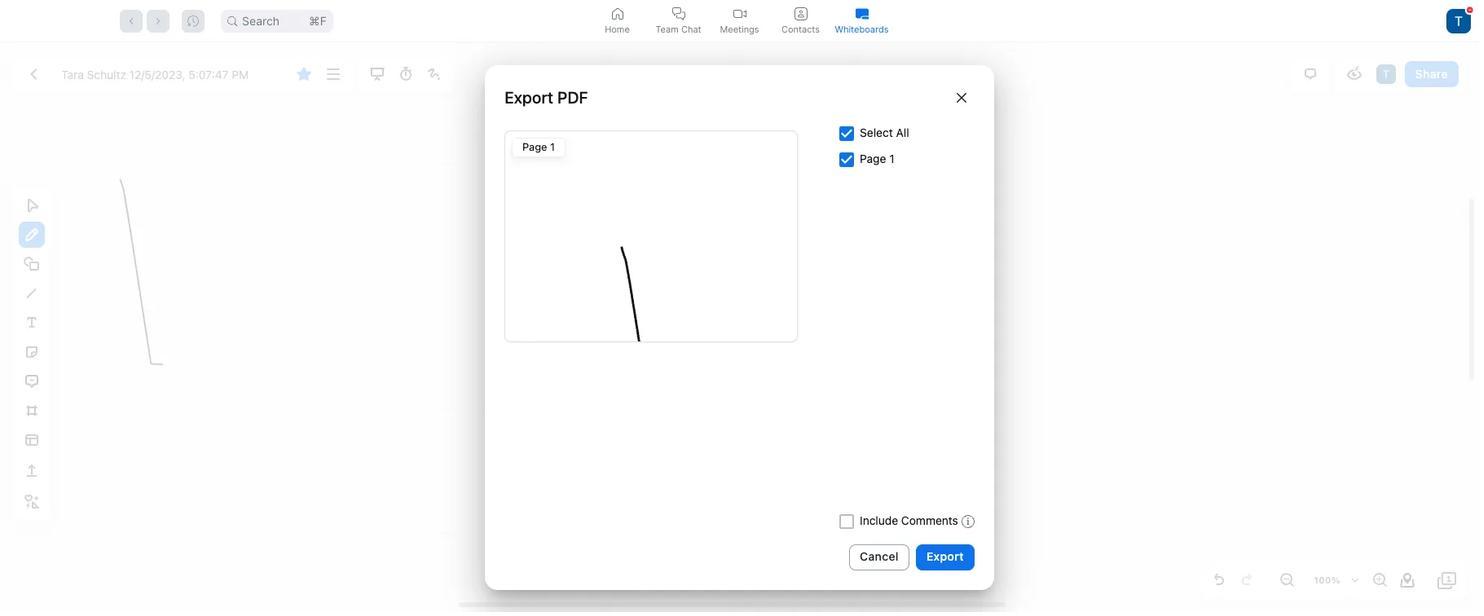 Task type: locate. For each thing, give the bounding box(es) containing it.
meetings
[[720, 23, 760, 35]]

team chat button
[[648, 0, 709, 42]]

team chat
[[656, 23, 702, 35]]

meetings button
[[709, 0, 771, 42]]

video on image
[[733, 7, 746, 20]]

search
[[242, 13, 280, 27]]

tab list
[[587, 0, 893, 42]]

⌘f
[[309, 13, 327, 27]]

do not disturb image
[[1468, 6, 1474, 13], [1468, 6, 1474, 13]]

home small image
[[611, 7, 624, 20]]

magnifier image
[[228, 16, 237, 26], [228, 16, 237, 26]]

chat
[[682, 23, 702, 35]]

profile contact image
[[795, 7, 808, 20]]

home
[[605, 23, 630, 35]]



Task type: describe. For each thing, give the bounding box(es) containing it.
video on image
[[733, 7, 746, 20]]

team chat image
[[672, 7, 685, 20]]

contacts button
[[771, 0, 832, 42]]

team
[[656, 23, 679, 35]]

tab list containing home
[[587, 0, 893, 42]]

team chat image
[[672, 7, 685, 20]]

whiteboards button
[[832, 0, 893, 42]]

whiteboard small image
[[856, 7, 869, 20]]

whiteboard small image
[[856, 7, 869, 20]]

contacts
[[782, 23, 820, 35]]

profile contact image
[[795, 7, 808, 20]]

avatar image
[[1447, 9, 1472, 33]]

home button
[[587, 0, 648, 42]]

whiteboards
[[835, 23, 889, 35]]

home small image
[[611, 7, 624, 20]]



Task type: vqa. For each thing, say whether or not it's contained in the screenshot.
Calendar Add Calendar icon
no



